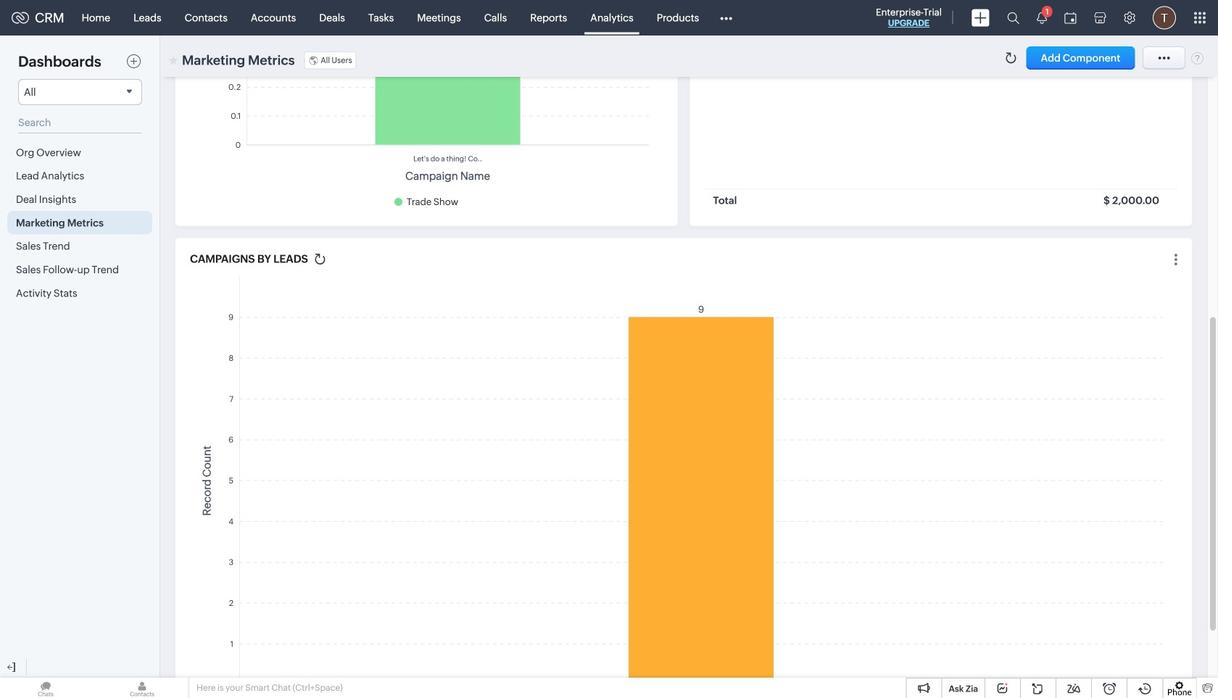 Task type: locate. For each thing, give the bounding box(es) containing it.
create menu element
[[964, 0, 999, 35]]

search element
[[999, 0, 1029, 36]]

profile element
[[1145, 0, 1186, 35]]

None field
[[18, 79, 142, 105]]

create menu image
[[972, 9, 990, 26]]

signals element
[[1029, 0, 1056, 36]]

chats image
[[0, 678, 91, 699]]

search image
[[1008, 12, 1020, 24]]

None button
[[1027, 46, 1136, 70]]

Search text field
[[18, 112, 141, 134]]



Task type: describe. For each thing, give the bounding box(es) containing it.
logo image
[[12, 12, 29, 24]]

help image
[[1192, 52, 1204, 65]]

calendar image
[[1065, 12, 1077, 24]]

profile image
[[1154, 6, 1177, 29]]

Other Modules field
[[711, 6, 742, 29]]

contacts image
[[97, 678, 188, 699]]



Task type: vqa. For each thing, say whether or not it's contained in the screenshot.
'Profile' image
yes



